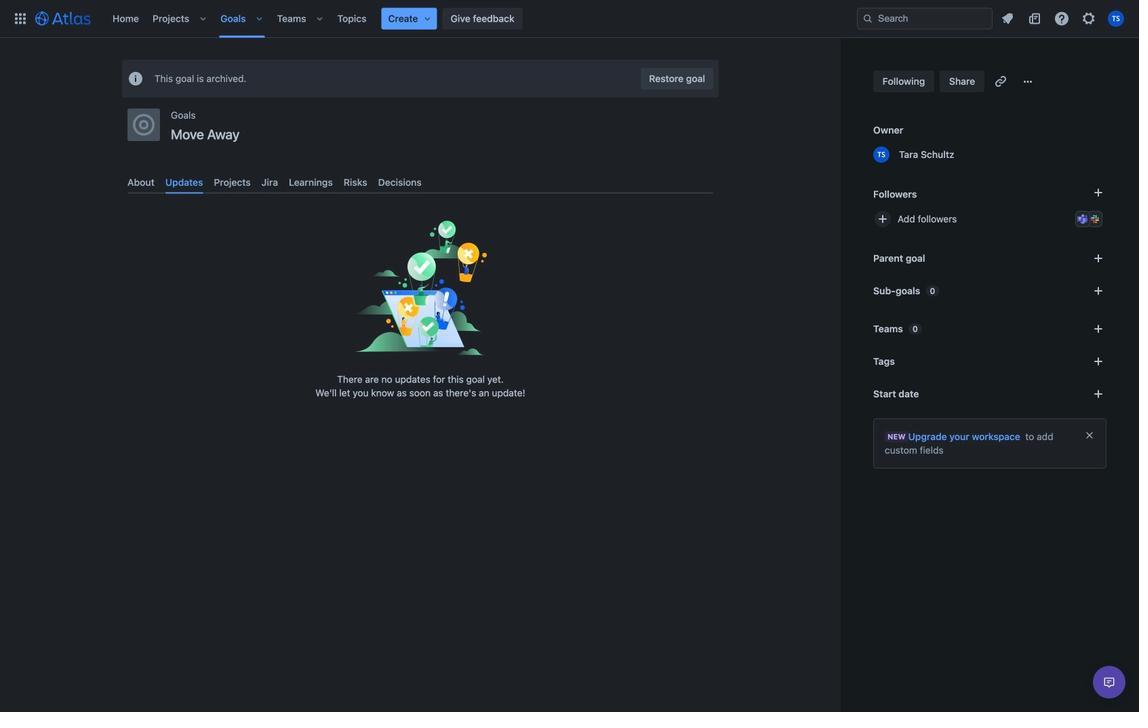 Task type: vqa. For each thing, say whether or not it's contained in the screenshot.
search box in the right top of the page
yes



Task type: locate. For each thing, give the bounding box(es) containing it.
help image
[[1054, 11, 1070, 27]]

search image
[[863, 13, 874, 24]]

notifications image
[[1000, 11, 1016, 27]]

tab list
[[122, 171, 719, 194]]

None search field
[[857, 8, 993, 30]]

slack logo showing nan channels are connected to this goal image
[[1090, 214, 1101, 225]]

msteams logo showing  channels are connected to this goal image
[[1078, 214, 1089, 225]]

banner
[[0, 0, 1140, 38]]

top element
[[8, 0, 857, 38]]

add a follower image
[[1091, 185, 1107, 201]]

info image
[[128, 71, 144, 87]]

settings image
[[1081, 11, 1098, 27]]

switch to... image
[[12, 11, 28, 27]]

close banner image
[[1085, 430, 1095, 441]]



Task type: describe. For each thing, give the bounding box(es) containing it.
more icon image
[[1020, 73, 1037, 90]]

add follower image
[[875, 211, 891, 227]]

account image
[[1108, 11, 1125, 27]]

open intercom messenger image
[[1102, 674, 1118, 691]]

goal icon image
[[133, 114, 155, 136]]

Search field
[[857, 8, 993, 30]]



